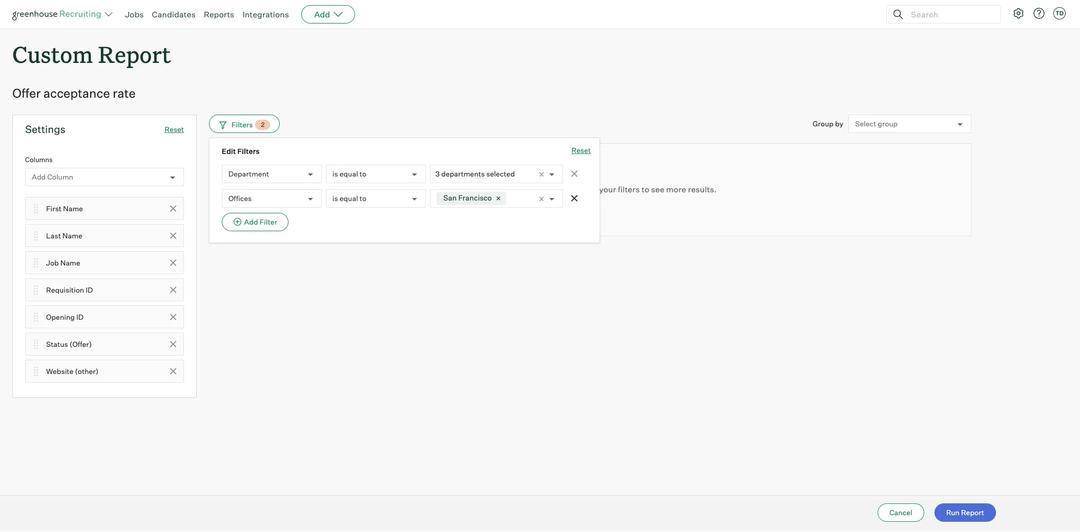 Task type: locate. For each thing, give the bounding box(es) containing it.
offer acceptance rate
[[12, 86, 136, 101]]

name right first
[[63, 204, 83, 213]]

reset up the adjust at the top right of the page
[[572, 146, 591, 155]]

0 vertical spatial equal
[[340, 170, 358, 179]]

reset for edit filters
[[572, 146, 591, 155]]

2 equal from the top
[[340, 194, 358, 203]]

report
[[98, 39, 171, 69], [961, 509, 984, 518]]

1 vertical spatial report
[[961, 509, 984, 518]]

integrations
[[243, 9, 289, 19]]

0 vertical spatial reset link
[[165, 125, 184, 134]]

to
[[360, 170, 366, 179], [642, 185, 649, 195], [360, 194, 366, 203]]

last name
[[46, 231, 82, 240]]

1 vertical spatial name
[[62, 231, 82, 240]]

0 vertical spatial is equal to
[[332, 170, 366, 179]]

1 is from the top
[[332, 170, 338, 179]]

id right the requisition
[[86, 286, 93, 295]]

is equal to for offices
[[332, 194, 366, 203]]

1 equal from the top
[[340, 170, 358, 179]]

to for offices
[[360, 194, 366, 203]]

is equal to
[[332, 170, 366, 179], [332, 194, 366, 203]]

opening id
[[46, 313, 84, 322]]

no matching records found. adjust your filters to see more results.
[[464, 185, 717, 195]]

first
[[46, 204, 62, 213]]

filters right filter icon
[[232, 120, 253, 129]]

2
[[261, 121, 265, 129]]

1 vertical spatial add
[[32, 173, 46, 182]]

td button
[[1052, 5, 1068, 22]]

2 horizontal spatial add
[[314, 9, 330, 19]]

reset link up the adjust at the top right of the page
[[572, 146, 591, 157]]

1 vertical spatial is
[[332, 194, 338, 203]]

0 vertical spatial id
[[86, 286, 93, 295]]

1 horizontal spatial reset
[[572, 146, 591, 155]]

is
[[332, 170, 338, 179], [332, 194, 338, 203]]

3 departments selected
[[435, 170, 515, 179]]

1 horizontal spatial id
[[86, 286, 93, 295]]

add
[[314, 9, 330, 19], [32, 173, 46, 182], [244, 218, 258, 227]]

Search text field
[[909, 7, 992, 22]]

2 vertical spatial add
[[244, 218, 258, 227]]

run report button
[[935, 504, 996, 523]]

1 horizontal spatial report
[[961, 509, 984, 518]]

report for run report
[[961, 509, 984, 518]]

last
[[46, 231, 61, 240]]

id
[[86, 286, 93, 295], [76, 313, 84, 322]]

1 vertical spatial reset link
[[572, 146, 591, 157]]

2 is equal to from the top
[[332, 194, 366, 203]]

report right run
[[961, 509, 984, 518]]

2 is from the top
[[332, 194, 338, 203]]

reports
[[204, 9, 234, 19]]

2 vertical spatial name
[[60, 259, 80, 267]]

edit
[[222, 147, 236, 156]]

report inside "button"
[[961, 509, 984, 518]]

0 vertical spatial reset
[[165, 125, 184, 134]]

3
[[435, 170, 440, 179]]

equal
[[340, 170, 358, 179], [340, 194, 358, 203]]

0 horizontal spatial reset
[[165, 125, 184, 134]]

job
[[46, 259, 59, 267]]

1 vertical spatial reset
[[572, 146, 591, 155]]

td
[[1056, 10, 1064, 17]]

add button
[[301, 5, 355, 24]]

td button
[[1054, 7, 1066, 19]]

equal for offices
[[340, 194, 358, 203]]

name for last name
[[62, 231, 82, 240]]

matching
[[477, 185, 513, 195]]

san francisco
[[443, 194, 492, 203]]

id right opening
[[76, 313, 84, 322]]

1 vertical spatial is equal to
[[332, 194, 366, 203]]

0 horizontal spatial reset link
[[165, 125, 184, 134]]

name right job
[[60, 259, 80, 267]]

add inside button
[[244, 218, 258, 227]]

0 horizontal spatial report
[[98, 39, 171, 69]]

group
[[813, 120, 834, 128]]

reset link
[[165, 125, 184, 134], [572, 146, 591, 157]]

to inside no matching records found. adjust your filters to see more results. row group
[[642, 185, 649, 195]]

add column
[[32, 173, 73, 182]]

reset
[[165, 125, 184, 134], [572, 146, 591, 155]]

run
[[946, 509, 960, 518]]

0 vertical spatial name
[[63, 204, 83, 213]]

reset left filter icon
[[165, 125, 184, 134]]

group by
[[813, 120, 844, 128]]

candidates link
[[152, 9, 196, 19]]

select
[[855, 120, 876, 128]]

is for department
[[332, 170, 338, 179]]

0 vertical spatial report
[[98, 39, 171, 69]]

report down jobs link
[[98, 39, 171, 69]]

your
[[599, 185, 616, 195]]

custom report
[[12, 39, 171, 69]]

1 horizontal spatial reset link
[[572, 146, 591, 157]]

name
[[63, 204, 83, 213], [62, 231, 82, 240], [60, 259, 80, 267]]

opening
[[46, 313, 75, 322]]

(offer)
[[70, 340, 92, 349]]

settings
[[25, 123, 65, 136]]

0 vertical spatial add
[[314, 9, 330, 19]]

run report
[[946, 509, 984, 518]]

filters
[[232, 120, 253, 129], [237, 147, 260, 156]]

filters right edit
[[237, 147, 260, 156]]

requisition id
[[46, 286, 93, 295]]

website (other)
[[46, 367, 98, 376]]

1 vertical spatial equal
[[340, 194, 358, 203]]

candidates
[[152, 9, 196, 19]]

1 horizontal spatial add
[[244, 218, 258, 227]]

0 horizontal spatial add
[[32, 173, 46, 182]]

1 is equal to from the top
[[332, 170, 366, 179]]

select group
[[855, 120, 898, 128]]

1 vertical spatial filters
[[237, 147, 260, 156]]

1 vertical spatial id
[[76, 313, 84, 322]]

reset link left filter icon
[[165, 125, 184, 134]]

0 vertical spatial is
[[332, 170, 338, 179]]

report for custom report
[[98, 39, 171, 69]]

name right last
[[62, 231, 82, 240]]

add filter
[[244, 218, 277, 227]]

0 horizontal spatial id
[[76, 313, 84, 322]]

name for job name
[[60, 259, 80, 267]]

add inside popup button
[[314, 9, 330, 19]]



Task type: describe. For each thing, give the bounding box(es) containing it.
(other)
[[75, 367, 98, 376]]

job name
[[46, 259, 80, 267]]

by
[[835, 120, 844, 128]]

francisco
[[458, 194, 492, 203]]

offer
[[12, 86, 41, 101]]

department
[[228, 170, 269, 179]]

reports link
[[204, 9, 234, 19]]

equal for department
[[340, 170, 358, 179]]

jobs link
[[125, 9, 144, 19]]

rate
[[113, 86, 136, 101]]

to for department
[[360, 170, 366, 179]]

no
[[464, 185, 475, 195]]

first name
[[46, 204, 83, 213]]

see
[[651, 185, 665, 195]]

0 vertical spatial filters
[[232, 120, 253, 129]]

selected
[[486, 170, 515, 179]]

filter
[[260, 218, 277, 227]]

no matching records found. adjust your filters to see more results. row group
[[209, 144, 972, 237]]

custom
[[12, 39, 93, 69]]

columns
[[25, 156, 53, 164]]

cancel button
[[878, 504, 924, 523]]

filter image
[[218, 121, 227, 129]]

results.
[[688, 185, 717, 195]]

records
[[515, 185, 544, 195]]

configure image
[[1013, 7, 1025, 19]]

jobs
[[125, 9, 144, 19]]

edit filters
[[222, 147, 260, 156]]

is equal to for department
[[332, 170, 366, 179]]

requisition
[[46, 286, 84, 295]]

greenhouse recruiting image
[[12, 8, 105, 20]]

cancel
[[890, 509, 913, 518]]

acceptance
[[43, 86, 110, 101]]

status
[[46, 340, 68, 349]]

is for offices
[[332, 194, 338, 203]]

filters
[[618, 185, 640, 195]]

name for first name
[[63, 204, 83, 213]]

san
[[443, 194, 457, 203]]

website
[[46, 367, 73, 376]]

id for requisition id
[[86, 286, 93, 295]]

found.
[[546, 185, 571, 195]]

id for opening id
[[76, 313, 84, 322]]

status (offer)
[[46, 340, 92, 349]]

column
[[47, 173, 73, 182]]

offices
[[228, 194, 252, 203]]

reset for settings
[[165, 125, 184, 134]]

adjust
[[572, 185, 597, 195]]

add for add
[[314, 9, 330, 19]]

reset link for edit filters
[[572, 146, 591, 157]]

group
[[878, 120, 898, 128]]

add filter button
[[222, 213, 288, 232]]

more
[[666, 185, 686, 195]]

add for add filter
[[244, 218, 258, 227]]

departments
[[441, 170, 485, 179]]

integrations link
[[243, 9, 289, 19]]

add for add column
[[32, 173, 46, 182]]

reset link for settings
[[165, 125, 184, 134]]



Task type: vqa. For each thing, say whether or not it's contained in the screenshot.
Forms To Send
no



